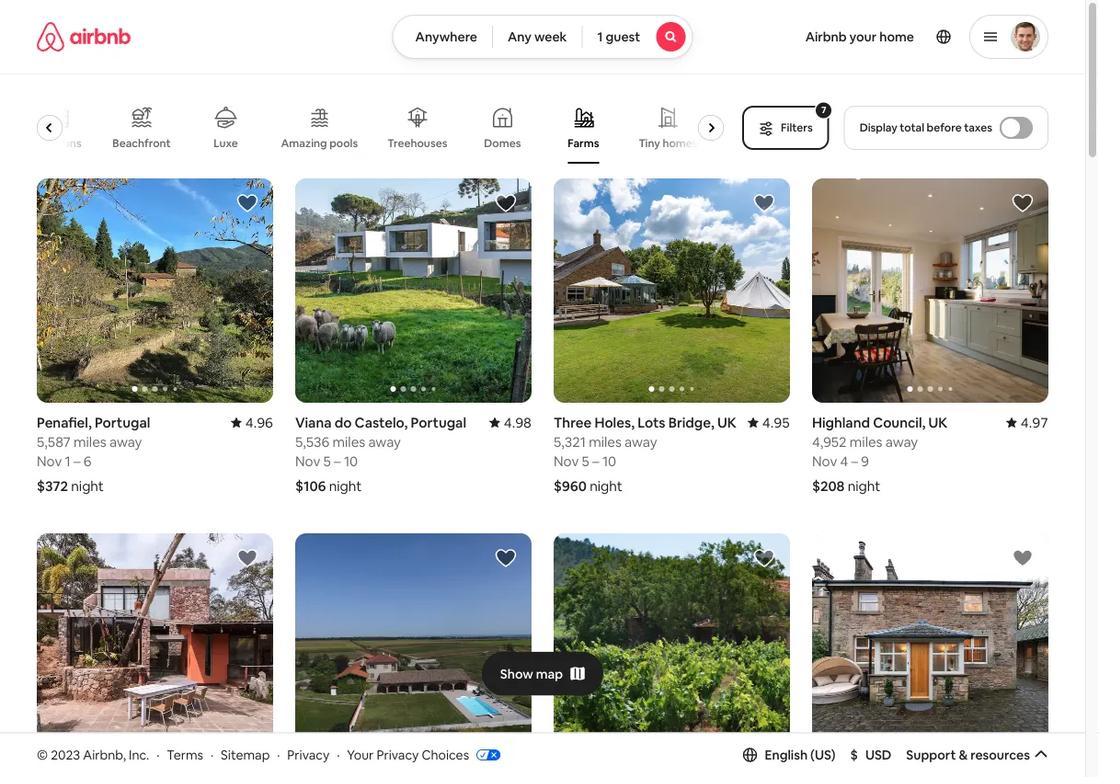 Task type: vqa. For each thing, say whether or not it's contained in the screenshot.
miles in the Three Holes, Lots Bridge, UK 5,321 miles away Nov 5 – 10 $960 night
yes



Task type: locate. For each thing, give the bounding box(es) containing it.
away down council,
[[886, 433, 918, 451]]

1
[[597, 29, 603, 45], [65, 452, 71, 470]]

nov left 4
[[812, 452, 837, 470]]

1 horizontal spatial uk
[[929, 414, 948, 432]]

4.97 out of 5 average rating image
[[1006, 414, 1049, 432]]

1 left 6 at the left bottom
[[65, 452, 71, 470]]

5 down "5,321" at the bottom right of the page
[[582, 452, 589, 470]]

add to wishlist: highland council, uk image
[[1012, 192, 1034, 214]]

$208
[[812, 477, 845, 495]]

nov inside penafiel, portugal 5,587 miles away nov 1 – 6 $372 night
[[37, 452, 62, 470]]

5 down 5,536
[[323, 452, 331, 470]]

© 2023 airbnb, inc. ·
[[37, 747, 160, 763]]

5
[[323, 452, 331, 470], [582, 452, 589, 470]]

0 vertical spatial 1
[[597, 29, 603, 45]]

10
[[344, 452, 358, 470], [602, 452, 616, 470]]

3 – from the left
[[593, 452, 599, 470]]

portugal
[[95, 414, 150, 432], [411, 414, 466, 432]]

nov inside 'three holes, lots bridge, uk 5,321 miles away nov 5 – 10 $960 night'
[[554, 452, 579, 470]]

night right $960
[[590, 477, 623, 495]]

0 horizontal spatial 5
[[323, 452, 331, 470]]

night down 6 at the left bottom
[[71, 477, 104, 495]]

miles inside penafiel, portugal 5,587 miles away nov 1 – 6 $372 night
[[74, 433, 106, 451]]

away inside penafiel, portugal 5,587 miles away nov 1 – 6 $372 night
[[109, 433, 142, 451]]

add to wishlist: estado de méxico, mexico image
[[236, 547, 258, 570]]

3 away from the left
[[625, 433, 657, 451]]

– left 6 at the left bottom
[[74, 452, 81, 470]]

3 night from the left
[[590, 477, 623, 495]]

4 away from the left
[[886, 433, 918, 451]]

0 horizontal spatial 10
[[344, 452, 358, 470]]

0 horizontal spatial uk
[[717, 414, 737, 432]]

2 uk from the left
[[929, 414, 948, 432]]

1 guest button
[[582, 15, 693, 59]]

2 away from the left
[[368, 433, 401, 451]]

miles up 9
[[850, 433, 883, 451]]

$372
[[37, 477, 68, 495]]

any
[[508, 29, 532, 45]]

night inside penafiel, portugal 5,587 miles away nov 1 – 6 $372 night
[[71, 477, 104, 495]]

1 horizontal spatial privacy
[[377, 747, 419, 763]]

airbnb
[[806, 29, 847, 45]]

– inside 'three holes, lots bridge, uk 5,321 miles away nov 5 – 10 $960 night'
[[593, 452, 599, 470]]

nov inside highland council, uk 4,952 miles away nov 4 – 9 $208 night
[[812, 452, 837, 470]]

2 miles from the left
[[333, 433, 365, 451]]

night right $106
[[329, 477, 362, 495]]

treehouses
[[388, 136, 448, 150]]

night inside viana do castelo, portugal 5,536 miles away nov 5 – 10 $106 night
[[329, 477, 362, 495]]

english (us) button
[[743, 747, 836, 763]]

beachfront
[[113, 136, 171, 150]]

terms · sitemap · privacy
[[167, 747, 330, 763]]

· left privacy link
[[277, 747, 280, 763]]

portugal right castelo, at the bottom left of the page
[[411, 414, 466, 432]]

– inside highland council, uk 4,952 miles away nov 4 – 9 $208 night
[[851, 452, 858, 470]]

4 · from the left
[[337, 747, 340, 763]]

castelo,
[[355, 414, 408, 432]]

– left 9
[[851, 452, 858, 470]]

$
[[851, 747, 858, 763]]

3 · from the left
[[277, 747, 280, 763]]

10 down holes,
[[602, 452, 616, 470]]

away inside viana do castelo, portugal 5,536 miles away nov 5 – 10 $106 night
[[368, 433, 401, 451]]

bridge,
[[669, 414, 715, 432]]

· right inc.
[[157, 747, 160, 763]]

portugal right penafiel,
[[95, 414, 150, 432]]

highland
[[812, 414, 870, 432]]

4.95 out of 5 average rating image
[[748, 414, 790, 432]]

miles down do
[[333, 433, 365, 451]]

2 – from the left
[[334, 452, 341, 470]]

2 5 from the left
[[582, 452, 589, 470]]

council,
[[873, 414, 926, 432]]

1 portugal from the left
[[95, 414, 150, 432]]

nov down "5,321" at the bottom right of the page
[[554, 452, 579, 470]]

5 inside viana do castelo, portugal 5,536 miles away nov 5 – 10 $106 night
[[323, 452, 331, 470]]

None search field
[[392, 15, 693, 59]]

1 5 from the left
[[323, 452, 331, 470]]

privacy left your at the bottom of the page
[[287, 747, 330, 763]]

sitemap
[[221, 747, 270, 763]]

show
[[500, 666, 533, 682]]

· left your at the bottom of the page
[[337, 747, 340, 763]]

before
[[927, 121, 962, 135]]

4 – from the left
[[851, 452, 858, 470]]

profile element
[[715, 0, 1049, 74]]

1 miles from the left
[[74, 433, 106, 451]]

home
[[880, 29, 914, 45]]

filters button
[[742, 106, 829, 150]]

miles up 6 at the left bottom
[[74, 433, 106, 451]]

uk inside highland council, uk 4,952 miles away nov 4 – 9 $208 night
[[929, 414, 948, 432]]

miles down holes,
[[589, 433, 622, 451]]

night
[[71, 477, 104, 495], [329, 477, 362, 495], [590, 477, 623, 495], [848, 477, 881, 495]]

1 10 from the left
[[344, 452, 358, 470]]

away down lots in the right bottom of the page
[[625, 433, 657, 451]]

portugal inside viana do castelo, portugal 5,536 miles away nov 5 – 10 $106 night
[[411, 414, 466, 432]]

privacy inside your privacy choices link
[[377, 747, 419, 763]]

– down holes,
[[593, 452, 599, 470]]

resources
[[971, 747, 1030, 763]]

0 horizontal spatial 1
[[65, 452, 71, 470]]

4 nov from the left
[[812, 452, 837, 470]]

choices
[[422, 747, 469, 763]]

2 10 from the left
[[602, 452, 616, 470]]

2 privacy from the left
[[377, 747, 419, 763]]

away right the 5,587
[[109, 433, 142, 451]]

privacy
[[287, 747, 330, 763], [377, 747, 419, 763]]

miles inside highland council, uk 4,952 miles away nov 4 – 9 $208 night
[[850, 433, 883, 451]]

1 horizontal spatial 5
[[582, 452, 589, 470]]

1 horizontal spatial 10
[[602, 452, 616, 470]]

nov
[[37, 452, 62, 470], [295, 452, 320, 470], [554, 452, 579, 470], [812, 452, 837, 470]]

penafiel,
[[37, 414, 92, 432]]

english
[[765, 747, 808, 763]]

show map
[[500, 666, 563, 682]]

3 miles from the left
[[589, 433, 622, 451]]

airbnb,
[[83, 747, 126, 763]]

uk right council,
[[929, 414, 948, 432]]

luxe
[[214, 136, 239, 150]]

1 horizontal spatial 1
[[597, 29, 603, 45]]

nov inside viana do castelo, portugal 5,536 miles away nov 5 – 10 $106 night
[[295, 452, 320, 470]]

airbnb your home link
[[794, 17, 925, 56]]

2 portugal from the left
[[411, 414, 466, 432]]

4 miles from the left
[[850, 433, 883, 451]]

– down do
[[334, 452, 341, 470]]

– inside penafiel, portugal 5,587 miles away nov 1 – 6 $372 night
[[74, 452, 81, 470]]

uk inside 'three holes, lots bridge, uk 5,321 miles away nov 5 – 10 $960 night'
[[717, 414, 737, 432]]

night down 9
[[848, 477, 881, 495]]

terms link
[[167, 747, 203, 763]]

–
[[74, 452, 81, 470], [334, 452, 341, 470], [593, 452, 599, 470], [851, 452, 858, 470]]

uk right bridge,
[[717, 414, 737, 432]]

away down castelo, at the bottom left of the page
[[368, 433, 401, 451]]

0 horizontal spatial privacy
[[287, 747, 330, 763]]

away
[[109, 433, 142, 451], [368, 433, 401, 451], [625, 433, 657, 451], [886, 433, 918, 451]]

– inside viana do castelo, portugal 5,536 miles away nov 5 – 10 $106 night
[[334, 452, 341, 470]]

10 down do
[[344, 452, 358, 470]]

1 privacy from the left
[[287, 747, 330, 763]]

3 nov from the left
[[554, 452, 579, 470]]

1 – from the left
[[74, 452, 81, 470]]

viana
[[295, 414, 332, 432]]

nov down 5,536
[[295, 452, 320, 470]]

do
[[335, 414, 352, 432]]

tiny homes
[[639, 136, 698, 150]]

uk
[[717, 414, 737, 432], [929, 414, 948, 432]]

1 nov from the left
[[37, 452, 62, 470]]

display total before taxes
[[860, 121, 993, 135]]

1 left guest
[[597, 29, 603, 45]]

1 uk from the left
[[717, 414, 737, 432]]

nov down the 5,587
[[37, 452, 62, 470]]

1 night from the left
[[71, 477, 104, 495]]

4 night from the left
[[848, 477, 881, 495]]

domes
[[485, 136, 522, 150]]

your
[[850, 29, 877, 45]]

10 inside viana do castelo, portugal 5,536 miles away nov 5 – 10 $106 night
[[344, 452, 358, 470]]

0 horizontal spatial portugal
[[95, 414, 150, 432]]

miles
[[74, 433, 106, 451], [333, 433, 365, 451], [589, 433, 622, 451], [850, 433, 883, 451]]

highland council, uk 4,952 miles away nov 4 – 9 $208 night
[[812, 414, 948, 495]]

2 night from the left
[[329, 477, 362, 495]]

· right terms 'link'
[[211, 747, 214, 763]]

away inside 'three holes, lots bridge, uk 5,321 miles away nov 5 – 10 $960 night'
[[625, 433, 657, 451]]

portugal inside penafiel, portugal 5,587 miles away nov 1 – 6 $372 night
[[95, 414, 150, 432]]

9
[[861, 452, 869, 470]]

penafiel, portugal 5,587 miles away nov 1 – 6 $372 night
[[37, 414, 150, 495]]

2 nov from the left
[[295, 452, 320, 470]]

1 horizontal spatial portugal
[[411, 414, 466, 432]]

6
[[84, 452, 92, 470]]

1 vertical spatial 1
[[65, 452, 71, 470]]

1 away from the left
[[109, 433, 142, 451]]

4.98
[[504, 414, 532, 432]]

group
[[32, 92, 731, 164], [37, 178, 273, 403], [295, 178, 532, 403], [554, 178, 790, 403], [812, 178, 1049, 403], [37, 534, 273, 758], [295, 534, 532, 758], [554, 534, 790, 758], [812, 534, 1049, 758]]

privacy right your at the bottom of the page
[[377, 747, 419, 763]]

4.95
[[762, 414, 790, 432]]



Task type: describe. For each thing, give the bounding box(es) containing it.
any week button
[[492, 15, 583, 59]]

2023
[[51, 747, 80, 763]]

2 · from the left
[[211, 747, 214, 763]]

your
[[347, 747, 374, 763]]

map
[[536, 666, 563, 682]]

4.98 out of 5 average rating image
[[489, 414, 532, 432]]

add to wishlist: penafiel, portugal image
[[236, 192, 258, 214]]

$106
[[295, 477, 326, 495]]

5,321
[[554, 433, 586, 451]]

holes,
[[595, 414, 635, 432]]

your privacy choices
[[347, 747, 469, 763]]

miles inside 'three holes, lots bridge, uk 5,321 miles away nov 5 – 10 $960 night'
[[589, 433, 622, 451]]

1 · from the left
[[157, 747, 160, 763]]

4.96 out of 5 average rating image
[[231, 414, 273, 432]]

add to wishlist: grézieux le fromental, france image
[[495, 547, 517, 570]]

filters
[[781, 121, 813, 135]]

anywhere button
[[392, 15, 493, 59]]

5,536
[[295, 433, 330, 451]]

$ usd
[[851, 747, 892, 763]]

amazing pools
[[282, 136, 358, 150]]

away inside highland council, uk 4,952 miles away nov 4 – 9 $208 night
[[886, 433, 918, 451]]

group containing mansions
[[32, 92, 731, 164]]

mansions
[[34, 136, 82, 150]]

night inside 'three holes, lots bridge, uk 5,321 miles away nov 5 – 10 $960 night'
[[590, 477, 623, 495]]

any week
[[508, 29, 567, 45]]

add to wishlist: viana do castelo, portugal image
[[495, 192, 517, 214]]

4
[[840, 452, 848, 470]]

usd
[[866, 747, 892, 763]]

display
[[860, 121, 898, 135]]

5 inside 'three holes, lots bridge, uk 5,321 miles away nov 5 – 10 $960 night'
[[582, 452, 589, 470]]

5,587
[[37, 433, 71, 451]]

night inside highland council, uk 4,952 miles away nov 4 – 9 $208 night
[[848, 477, 881, 495]]

show map button
[[482, 652, 604, 696]]

privacy link
[[287, 747, 330, 763]]

lots
[[638, 414, 666, 432]]

4.96
[[245, 414, 273, 432]]

guest
[[606, 29, 640, 45]]

week
[[534, 29, 567, 45]]

miles inside viana do castelo, portugal 5,536 miles away nov 5 – 10 $106 night
[[333, 433, 365, 451]]

©
[[37, 747, 48, 763]]

4.97
[[1021, 414, 1049, 432]]

sitemap link
[[221, 747, 270, 763]]

amazing
[[282, 136, 328, 150]]

three holes, lots bridge, uk 5,321 miles away nov 5 – 10 $960 night
[[554, 414, 737, 495]]

10 inside 'three holes, lots bridge, uk 5,321 miles away nov 5 – 10 $960 night'
[[602, 452, 616, 470]]

add to wishlist: three holes, lots bridge, uk image
[[753, 192, 775, 214]]

(us)
[[811, 747, 836, 763]]

support & resources button
[[906, 747, 1049, 763]]

support & resources
[[906, 747, 1030, 763]]

inc.
[[129, 747, 149, 763]]

add to wishlist: lancaster, uk image
[[1012, 547, 1034, 570]]

anywhere
[[415, 29, 477, 45]]

terms
[[167, 747, 203, 763]]

display total before taxes button
[[844, 106, 1049, 150]]

1 guest
[[597, 29, 640, 45]]

1 inside button
[[597, 29, 603, 45]]

your privacy choices link
[[347, 747, 501, 764]]

viana do castelo, portugal 5,536 miles away nov 5 – 10 $106 night
[[295, 414, 466, 495]]

taxes
[[964, 121, 993, 135]]

add to wishlist: figanières, france image
[[753, 547, 775, 570]]

support
[[906, 747, 956, 763]]

three
[[554, 414, 592, 432]]

$960
[[554, 477, 587, 495]]

homes
[[663, 136, 698, 150]]

4,952
[[812, 433, 847, 451]]

none search field containing anywhere
[[392, 15, 693, 59]]

tiny
[[639, 136, 661, 150]]

airbnb your home
[[806, 29, 914, 45]]

pools
[[330, 136, 358, 150]]

1 inside penafiel, portugal 5,587 miles away nov 1 – 6 $372 night
[[65, 452, 71, 470]]

farms
[[568, 136, 600, 150]]

&
[[959, 747, 968, 763]]

total
[[900, 121, 925, 135]]

english (us)
[[765, 747, 836, 763]]



